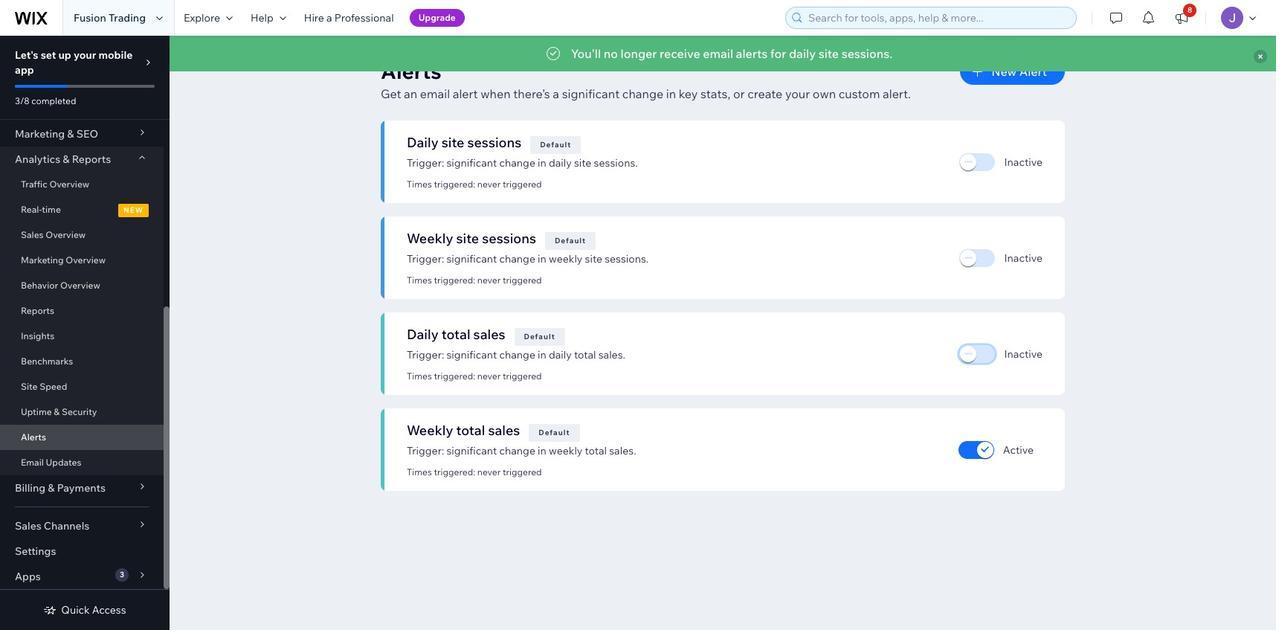 Task type: describe. For each thing, give the bounding box(es) containing it.
reports inside analytics & reports popup button
[[72, 153, 111, 166]]

change for daily site sessions
[[500, 156, 536, 170]]

there's
[[513, 86, 550, 101]]

weekly for weekly total sales
[[407, 422, 453, 439]]

behavior overview link
[[0, 273, 164, 298]]

weekly for sales
[[549, 444, 583, 458]]

times for weekly total sales
[[407, 466, 432, 478]]

traffic
[[21, 179, 47, 190]]

site inside alert
[[819, 46, 839, 61]]

alert.
[[883, 86, 911, 101]]

completed
[[31, 95, 76, 106]]

weekly for weekly site sessions
[[407, 230, 453, 247]]

you'll
[[571, 46, 601, 61]]

uptime & security link
[[0, 399, 164, 425]]

quick access button
[[43, 603, 126, 617]]

times for daily total sales
[[407, 370, 432, 382]]

alerts get an email alert when there's a significant change in key stats, or create your own custom alert.
[[381, 58, 911, 101]]

hire
[[304, 11, 324, 25]]

benchmarks link
[[0, 349, 164, 374]]

overview for behavior overview
[[60, 280, 100, 291]]

trigger: significant change in weekly site sessions.
[[407, 252, 649, 266]]

email
[[21, 457, 44, 468]]

overview for marketing overview
[[66, 254, 106, 266]]

receive
[[660, 46, 701, 61]]

fusion trading
[[74, 11, 146, 25]]

triggered for daily total sales
[[503, 370, 542, 382]]

behavior overview
[[21, 280, 100, 291]]

an
[[404, 86, 418, 101]]

hire a professional
[[304, 11, 394, 25]]

settings
[[15, 545, 56, 558]]

key
[[679, 86, 698, 101]]

no
[[604, 46, 618, 61]]

significant for weekly site sessions
[[447, 252, 497, 266]]

trigger: for daily site sessions
[[407, 156, 444, 170]]

overview for sales overview
[[46, 229, 86, 240]]

traffic overview link
[[0, 172, 164, 197]]

apps
[[15, 570, 41, 583]]

inactive for daily total sales
[[1005, 347, 1043, 360]]

trigger: significant change in daily total sales.
[[407, 348, 626, 362]]

daily inside alert
[[789, 46, 816, 61]]

sales overview
[[21, 229, 86, 240]]

new
[[992, 64, 1017, 79]]

get
[[381, 86, 401, 101]]

email inside you'll no longer receive email alerts for daily site sessions. alert
[[703, 46, 734, 61]]

marketing & seo button
[[0, 121, 164, 147]]

your inside alerts get an email alert when there's a significant change in key stats, or create your own custom alert.
[[786, 86, 810, 101]]

triggered: for daily site sessions
[[434, 179, 475, 190]]

trigger: significant change in daily site sessions.
[[407, 156, 638, 170]]

marketing overview
[[21, 254, 106, 266]]

payments
[[57, 481, 106, 495]]

Search for tools, apps, help & more... field
[[804, 7, 1072, 28]]

security
[[62, 406, 97, 417]]

in for weekly total sales
[[538, 444, 547, 458]]

daily for daily site sessions
[[407, 134, 439, 151]]

significant for daily total sales
[[447, 348, 497, 362]]

reports inside reports link
[[21, 305, 54, 316]]

billing & payments button
[[0, 475, 164, 501]]

3
[[120, 570, 124, 580]]

sessions. for weekly site sessions
[[605, 252, 649, 266]]

alerts link
[[0, 425, 164, 450]]

settings link
[[0, 539, 164, 564]]

fusion
[[74, 11, 106, 25]]

change inside alerts get an email alert when there's a significant change in key stats, or create your own custom alert.
[[623, 86, 664, 101]]

change for weekly site sessions
[[500, 252, 536, 266]]

access
[[92, 603, 126, 617]]

weekly site sessions
[[407, 230, 536, 247]]

never for daily site sessions
[[477, 179, 501, 190]]

a inside alerts get an email alert when there's a significant change in key stats, or create your own custom alert.
[[553, 86, 559, 101]]

marketing for marketing overview
[[21, 254, 64, 266]]

3/8 completed
[[15, 95, 76, 106]]

marketing & seo
[[15, 127, 98, 141]]

professional
[[335, 11, 394, 25]]

trigger: for weekly site sessions
[[407, 252, 444, 266]]

time
[[42, 204, 61, 215]]

let's set up your mobile app
[[15, 48, 133, 77]]

sessions. inside alert
[[842, 46, 893, 61]]

sessions. for daily site sessions
[[594, 156, 638, 170]]

app
[[15, 63, 34, 77]]

sales for weekly total sales
[[488, 422, 520, 439]]

sales channels button
[[0, 513, 164, 539]]

times triggered: never triggered for weekly site sessions
[[407, 275, 542, 286]]

custom
[[839, 86, 880, 101]]

overview for traffic overview
[[49, 179, 89, 190]]

upgrade button
[[410, 9, 465, 27]]

quick access
[[61, 603, 126, 617]]

real-time
[[21, 204, 61, 215]]

alerts
[[736, 46, 768, 61]]

triggered: for weekly total sales
[[434, 466, 475, 478]]

alert
[[453, 86, 478, 101]]

insights link
[[0, 324, 164, 349]]

when
[[481, 86, 511, 101]]

uptime
[[21, 406, 52, 417]]

for
[[771, 46, 787, 61]]

traffic overview
[[21, 179, 89, 190]]

you'll no longer receive email alerts for daily site sessions.
[[571, 46, 893, 61]]

up
[[58, 48, 71, 62]]

daily site sessions
[[407, 134, 522, 151]]

8 button
[[1166, 0, 1198, 36]]

explore
[[184, 11, 220, 25]]

or
[[733, 86, 745, 101]]

in for weekly site sessions
[[538, 252, 547, 266]]

mobile
[[99, 48, 133, 62]]



Task type: locate. For each thing, give the bounding box(es) containing it.
& inside uptime & security link
[[54, 406, 60, 417]]

0 horizontal spatial email
[[420, 86, 450, 101]]

& for billing
[[48, 481, 55, 495]]

0 vertical spatial marketing
[[15, 127, 65, 141]]

overview down sales overview link
[[66, 254, 106, 266]]

& down marketing & seo
[[63, 153, 70, 166]]

email right an
[[420, 86, 450, 101]]

marketing inside "link"
[[21, 254, 64, 266]]

& right uptime
[[54, 406, 60, 417]]

marketing up analytics
[[15, 127, 65, 141]]

2 times triggered: never triggered from the top
[[407, 275, 542, 286]]

3 triggered from the top
[[503, 370, 542, 382]]

1 never from the top
[[477, 179, 501, 190]]

2 vertical spatial inactive
[[1005, 347, 1043, 360]]

& inside the billing & payments dropdown button
[[48, 481, 55, 495]]

change down weekly site sessions
[[500, 252, 536, 266]]

analytics & reports
[[15, 153, 111, 166]]

2 daily from the top
[[407, 326, 439, 343]]

times down daily total sales
[[407, 370, 432, 382]]

4 triggered: from the top
[[434, 466, 475, 478]]

& for uptime
[[54, 406, 60, 417]]

marketing up behavior
[[21, 254, 64, 266]]

marketing inside dropdown button
[[15, 127, 65, 141]]

& for analytics
[[63, 153, 70, 166]]

times triggered: never triggered down daily site sessions
[[407, 179, 542, 190]]

sales inside sales overview link
[[21, 229, 44, 240]]

never down trigger: significant change in weekly total sales.
[[477, 466, 501, 478]]

create
[[748, 86, 783, 101]]

change down daily site sessions
[[500, 156, 536, 170]]

trigger: down daily site sessions
[[407, 156, 444, 170]]

0 vertical spatial alerts
[[381, 58, 442, 84]]

sessions for daily site sessions
[[468, 134, 522, 151]]

marketing for marketing & seo
[[15, 127, 65, 141]]

inactive
[[1005, 155, 1043, 169], [1005, 251, 1043, 264], [1005, 347, 1043, 360]]

1 triggered from the top
[[503, 179, 542, 190]]

1 weekly from the top
[[549, 252, 583, 266]]

1 horizontal spatial reports
[[72, 153, 111, 166]]

1 vertical spatial inactive
[[1005, 251, 1043, 264]]

never for weekly total sales
[[477, 466, 501, 478]]

3 trigger: from the top
[[407, 348, 444, 362]]

active
[[1003, 443, 1034, 456]]

in inside alerts get an email alert when there's a significant change in key stats, or create your own custom alert.
[[666, 86, 676, 101]]

sales up trigger: significant change in daily total sales.
[[474, 326, 506, 343]]

0 vertical spatial sessions.
[[842, 46, 893, 61]]

sales. for daily total sales
[[599, 348, 626, 362]]

trigger: for weekly total sales
[[407, 444, 444, 458]]

0 vertical spatial a
[[327, 11, 332, 25]]

1 weekly from the top
[[407, 230, 453, 247]]

times for daily site sessions
[[407, 179, 432, 190]]

daily for sales
[[549, 348, 572, 362]]

inactive for daily site sessions
[[1005, 155, 1043, 169]]

triggered
[[503, 179, 542, 190], [503, 275, 542, 286], [503, 370, 542, 382], [503, 466, 542, 478]]

4 times from the top
[[407, 466, 432, 478]]

email updates
[[21, 457, 81, 468]]

1 vertical spatial sales
[[15, 519, 41, 533]]

4 times triggered: never triggered from the top
[[407, 466, 542, 478]]

quick
[[61, 603, 90, 617]]

times down daily site sessions
[[407, 179, 432, 190]]

change for daily total sales
[[500, 348, 536, 362]]

default up trigger: significant change in daily site sessions. at the top left
[[540, 140, 572, 150]]

alerts up email
[[21, 431, 46, 443]]

1 horizontal spatial a
[[553, 86, 559, 101]]

triggered down trigger: significant change in weekly total sales.
[[503, 466, 542, 478]]

1 inactive from the top
[[1005, 155, 1043, 169]]

default up trigger: significant change in weekly site sessions. at the top
[[555, 236, 586, 246]]

sales.
[[599, 348, 626, 362], [609, 444, 636, 458]]

updates
[[46, 457, 81, 468]]

1 daily from the top
[[407, 134, 439, 151]]

0 vertical spatial daily
[[407, 134, 439, 151]]

0 horizontal spatial alerts
[[21, 431, 46, 443]]

0 horizontal spatial your
[[74, 48, 96, 62]]

times triggered: never triggered for daily total sales
[[407, 370, 542, 382]]

3 times from the top
[[407, 370, 432, 382]]

a right hire
[[327, 11, 332, 25]]

0 vertical spatial sessions
[[468, 134, 522, 151]]

triggered down trigger: significant change in weekly site sessions. at the top
[[503, 275, 542, 286]]

alerts up an
[[381, 58, 442, 84]]

sales for sales overview
[[21, 229, 44, 240]]

2 trigger: from the top
[[407, 252, 444, 266]]

upgrade
[[419, 12, 456, 23]]

marketing
[[15, 127, 65, 141], [21, 254, 64, 266]]

0 vertical spatial email
[[703, 46, 734, 61]]

trigger: down weekly total sales
[[407, 444, 444, 458]]

significant down daily total sales
[[447, 348, 497, 362]]

times for weekly site sessions
[[407, 275, 432, 286]]

behavior
[[21, 280, 58, 291]]

1 horizontal spatial email
[[703, 46, 734, 61]]

& inside marketing & seo dropdown button
[[67, 127, 74, 141]]

1 horizontal spatial alerts
[[381, 58, 442, 84]]

3 never from the top
[[477, 370, 501, 382]]

benchmarks
[[21, 356, 73, 367]]

set
[[41, 48, 56, 62]]

2 triggered from the top
[[503, 275, 542, 286]]

default for weekly site sessions
[[555, 236, 586, 246]]

trigger: for daily total sales
[[407, 348, 444, 362]]

never for weekly site sessions
[[477, 275, 501, 286]]

your left own
[[786, 86, 810, 101]]

1 vertical spatial a
[[553, 86, 559, 101]]

times triggered: never triggered down weekly total sales
[[407, 466, 542, 478]]

change down longer
[[623, 86, 664, 101]]

& inside analytics & reports popup button
[[63, 153, 70, 166]]

in
[[666, 86, 676, 101], [538, 156, 547, 170], [538, 252, 547, 266], [538, 348, 547, 362], [538, 444, 547, 458]]

sales up settings
[[15, 519, 41, 533]]

alerts for alerts get an email alert when there's a significant change in key stats, or create your own custom alert.
[[381, 58, 442, 84]]

3 times triggered: never triggered from the top
[[407, 370, 542, 382]]

alerts inside alerts get an email alert when there's a significant change in key stats, or create your own custom alert.
[[381, 58, 442, 84]]

times triggered: never triggered for weekly total sales
[[407, 466, 542, 478]]

reports up insights
[[21, 305, 54, 316]]

1 vertical spatial alerts
[[21, 431, 46, 443]]

never down trigger: significant change in daily total sales.
[[477, 370, 501, 382]]

1 vertical spatial reports
[[21, 305, 54, 316]]

sales down real-
[[21, 229, 44, 240]]

triggered for weekly site sessions
[[503, 275, 542, 286]]

2 never from the top
[[477, 275, 501, 286]]

triggered: for daily total sales
[[434, 370, 475, 382]]

total
[[442, 326, 471, 343], [574, 348, 596, 362], [456, 422, 485, 439], [585, 444, 607, 458]]

trigger: down weekly site sessions
[[407, 252, 444, 266]]

site
[[819, 46, 839, 61], [442, 134, 465, 151], [574, 156, 592, 170], [456, 230, 479, 247], [585, 252, 603, 266]]

sales for daily total sales
[[474, 326, 506, 343]]

triggered for daily site sessions
[[503, 179, 542, 190]]

daily total sales
[[407, 326, 506, 343]]

0 vertical spatial reports
[[72, 153, 111, 166]]

2 vertical spatial sessions.
[[605, 252, 649, 266]]

1 vertical spatial sales
[[488, 422, 520, 439]]

1 vertical spatial email
[[420, 86, 450, 101]]

triggered for weekly total sales
[[503, 466, 542, 478]]

0 horizontal spatial reports
[[21, 305, 54, 316]]

1 vertical spatial weekly
[[407, 422, 453, 439]]

significant down daily site sessions
[[447, 156, 497, 170]]

triggered: down daily site sessions
[[434, 179, 475, 190]]

daily for sessions
[[549, 156, 572, 170]]

significant inside alerts get an email alert when there's a significant change in key stats, or create your own custom alert.
[[562, 86, 620, 101]]

1 vertical spatial daily
[[549, 156, 572, 170]]

1 vertical spatial weekly
[[549, 444, 583, 458]]

never for daily total sales
[[477, 370, 501, 382]]

significant for daily site sessions
[[447, 156, 497, 170]]

a right there's
[[553, 86, 559, 101]]

0 vertical spatial inactive
[[1005, 155, 1043, 169]]

sessions.
[[842, 46, 893, 61], [594, 156, 638, 170], [605, 252, 649, 266]]

1 horizontal spatial your
[[786, 86, 810, 101]]

0 vertical spatial weekly
[[407, 230, 453, 247]]

default up trigger: significant change in weekly total sales.
[[539, 428, 570, 437]]

in for daily total sales
[[538, 348, 547, 362]]

1 vertical spatial daily
[[407, 326, 439, 343]]

sidebar element
[[0, 0, 170, 630]]

alerts inside 'sidebar' "element"
[[21, 431, 46, 443]]

trading
[[109, 11, 146, 25]]

times triggered: never triggered for daily site sessions
[[407, 179, 542, 190]]

2 weekly from the top
[[407, 422, 453, 439]]

times down weekly total sales
[[407, 466, 432, 478]]

overview down marketing overview "link"
[[60, 280, 100, 291]]

1 vertical spatial sessions
[[482, 230, 536, 247]]

triggered: down daily total sales
[[434, 370, 475, 382]]

4 triggered from the top
[[503, 466, 542, 478]]

1 times from the top
[[407, 179, 432, 190]]

new
[[124, 205, 144, 215]]

trigger: down daily total sales
[[407, 348, 444, 362]]

8
[[1188, 5, 1193, 15]]

& left the seo
[[67, 127, 74, 141]]

default for weekly total sales
[[539, 428, 570, 437]]

triggered down trigger: significant change in daily total sales.
[[503, 370, 542, 382]]

trigger: significant change in weekly total sales.
[[407, 444, 636, 458]]

daily
[[407, 134, 439, 151], [407, 326, 439, 343]]

2 weekly from the top
[[549, 444, 583, 458]]

your
[[74, 48, 96, 62], [786, 86, 810, 101]]

overview inside "link"
[[66, 254, 106, 266]]

trigger:
[[407, 156, 444, 170], [407, 252, 444, 266], [407, 348, 444, 362], [407, 444, 444, 458]]

billing
[[15, 481, 45, 495]]

times triggered: never triggered down weekly site sessions
[[407, 275, 542, 286]]

1 vertical spatial sales.
[[609, 444, 636, 458]]

new alert button
[[961, 58, 1065, 85]]

significant down you'll
[[562, 86, 620, 101]]

significant for weekly total sales
[[447, 444, 497, 458]]

times up daily total sales
[[407, 275, 432, 286]]

billing & payments
[[15, 481, 106, 495]]

speed
[[40, 381, 67, 392]]

0 horizontal spatial a
[[327, 11, 332, 25]]

longer
[[621, 46, 657, 61]]

weekly total sales
[[407, 422, 520, 439]]

1 vertical spatial sessions.
[[594, 156, 638, 170]]

1 vertical spatial your
[[786, 86, 810, 101]]

0 vertical spatial your
[[74, 48, 96, 62]]

sales. for weekly total sales
[[609, 444, 636, 458]]

2 inactive from the top
[[1005, 251, 1043, 264]]

sessions up trigger: significant change in daily site sessions. at the top left
[[468, 134, 522, 151]]

sales overview link
[[0, 222, 164, 248]]

significant down weekly total sales
[[447, 444, 497, 458]]

weekly for sessions
[[549, 252, 583, 266]]

never down trigger: significant change in daily site sessions. at the top left
[[477, 179, 501, 190]]

overview up marketing overview
[[46, 229, 86, 240]]

new alert
[[992, 64, 1047, 79]]

default
[[540, 140, 572, 150], [555, 236, 586, 246], [524, 332, 556, 341], [539, 428, 570, 437]]

reports link
[[0, 298, 164, 324]]

1 triggered: from the top
[[434, 179, 475, 190]]

triggered down trigger: significant change in daily site sessions. at the top left
[[503, 179, 542, 190]]

site speed
[[21, 381, 67, 392]]

1 times triggered: never triggered from the top
[[407, 179, 542, 190]]

marketing overview link
[[0, 248, 164, 273]]

insights
[[21, 330, 54, 341]]

site
[[21, 381, 38, 392]]

triggered: down weekly site sessions
[[434, 275, 475, 286]]

your inside let's set up your mobile app
[[74, 48, 96, 62]]

email left alerts
[[703, 46, 734, 61]]

uptime & security
[[21, 406, 97, 417]]

significant
[[562, 86, 620, 101], [447, 156, 497, 170], [447, 252, 497, 266], [447, 348, 497, 362], [447, 444, 497, 458]]

sales up trigger: significant change in weekly total sales.
[[488, 422, 520, 439]]

never down trigger: significant change in weekly site sessions. at the top
[[477, 275, 501, 286]]

real-
[[21, 204, 42, 215]]

1 trigger: from the top
[[407, 156, 444, 170]]

sessions
[[468, 134, 522, 151], [482, 230, 536, 247]]

never
[[477, 179, 501, 190], [477, 275, 501, 286], [477, 370, 501, 382], [477, 466, 501, 478]]

2 times from the top
[[407, 275, 432, 286]]

sessions for weekly site sessions
[[482, 230, 536, 247]]

sales inside sales channels dropdown button
[[15, 519, 41, 533]]

sales for sales channels
[[15, 519, 41, 533]]

analytics
[[15, 153, 60, 166]]

times triggered: never triggered down daily total sales
[[407, 370, 542, 382]]

you'll no longer receive email alerts for daily site sessions. alert
[[170, 36, 1277, 71]]

3 inactive from the top
[[1005, 347, 1043, 360]]

4 trigger: from the top
[[407, 444, 444, 458]]

default for daily total sales
[[524, 332, 556, 341]]

stats,
[[701, 86, 731, 101]]

triggered: for weekly site sessions
[[434, 275, 475, 286]]

4 never from the top
[[477, 466, 501, 478]]

change down daily total sales
[[500, 348, 536, 362]]

0 vertical spatial sales
[[21, 229, 44, 240]]

own
[[813, 86, 836, 101]]

0 vertical spatial weekly
[[549, 252, 583, 266]]

triggered:
[[434, 179, 475, 190], [434, 275, 475, 286], [434, 370, 475, 382], [434, 466, 475, 478]]

help button
[[242, 0, 295, 36]]

sales channels
[[15, 519, 90, 533]]

inactive for weekly site sessions
[[1005, 251, 1043, 264]]

0 vertical spatial daily
[[789, 46, 816, 61]]

change down weekly total sales
[[500, 444, 536, 458]]

3 triggered: from the top
[[434, 370, 475, 382]]

in for daily site sessions
[[538, 156, 547, 170]]

0 vertical spatial sales.
[[599, 348, 626, 362]]

site speed link
[[0, 374, 164, 399]]

2 triggered: from the top
[[434, 275, 475, 286]]

sessions up trigger: significant change in weekly site sessions. at the top
[[482, 230, 536, 247]]

default up trigger: significant change in daily total sales.
[[524, 332, 556, 341]]

change for weekly total sales
[[500, 444, 536, 458]]

help
[[251, 11, 274, 25]]

reports down the seo
[[72, 153, 111, 166]]

a
[[327, 11, 332, 25], [553, 86, 559, 101]]

sales
[[21, 229, 44, 240], [15, 519, 41, 533]]

let's
[[15, 48, 38, 62]]

channels
[[44, 519, 90, 533]]

alert
[[1020, 64, 1047, 79]]

2 vertical spatial daily
[[549, 348, 572, 362]]

seo
[[76, 127, 98, 141]]

your right up
[[74, 48, 96, 62]]

overview down analytics & reports
[[49, 179, 89, 190]]

daily for daily total sales
[[407, 326, 439, 343]]

analytics & reports button
[[0, 147, 164, 172]]

significant down weekly site sessions
[[447, 252, 497, 266]]

1 vertical spatial marketing
[[21, 254, 64, 266]]

& right billing
[[48, 481, 55, 495]]

& for marketing
[[67, 127, 74, 141]]

alerts
[[381, 58, 442, 84], [21, 431, 46, 443]]

default for daily site sessions
[[540, 140, 572, 150]]

alerts for alerts
[[21, 431, 46, 443]]

weekly
[[549, 252, 583, 266], [549, 444, 583, 458]]

0 vertical spatial sales
[[474, 326, 506, 343]]

triggered: down weekly total sales
[[434, 466, 475, 478]]

email inside alerts get an email alert when there's a significant change in key stats, or create your own custom alert.
[[420, 86, 450, 101]]

hire a professional link
[[295, 0, 403, 36]]



Task type: vqa. For each thing, say whether or not it's contained in the screenshot.
"Security"
yes



